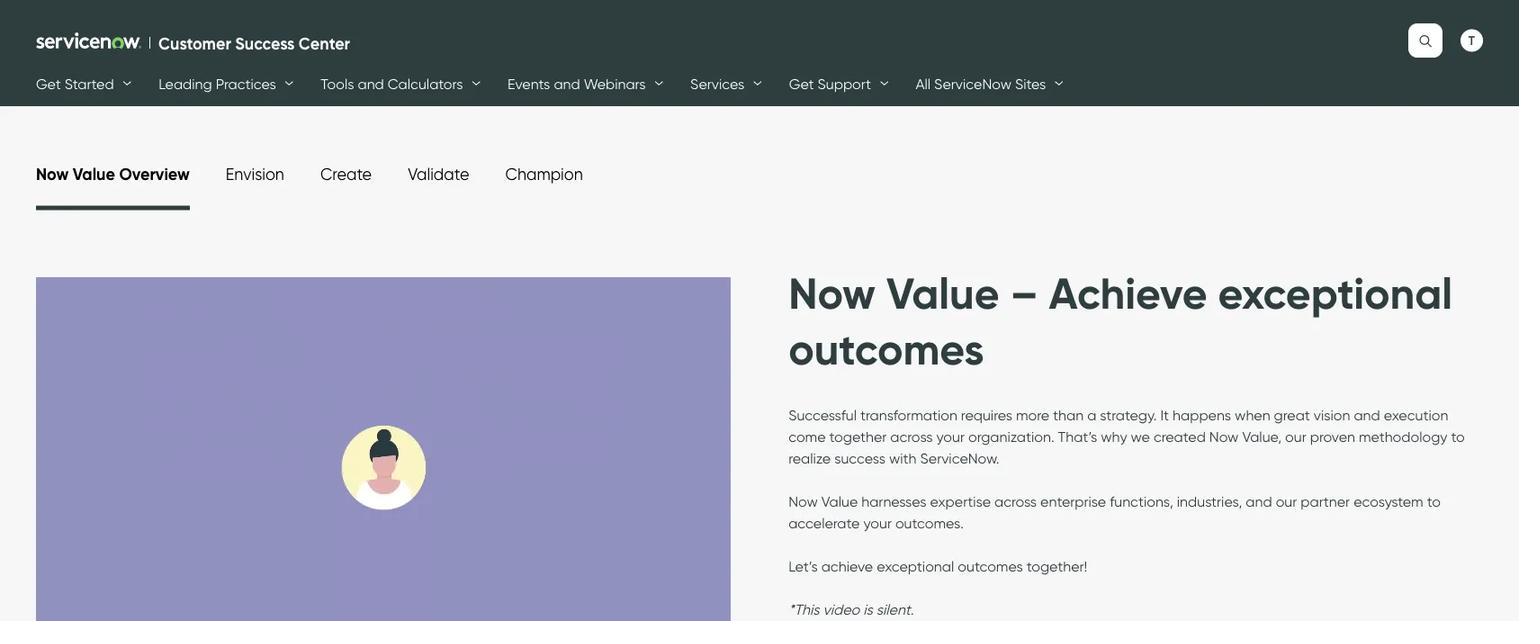 Task type: vqa. For each thing, say whether or not it's contained in the screenshot.
Get
yes



Task type: locate. For each thing, give the bounding box(es) containing it.
0 horizontal spatial to
[[1427, 493, 1441, 510]]

across inside successful transformation requires more than a strategy. it happens when great vision and execution come together across your organization. that's why we created now value, our proven methodology to realize success with servicenow.
[[890, 428, 933, 445]]

let's
[[789, 557, 818, 575]]

overview
[[119, 164, 190, 184]]

now inside "now value – achieve exceptional outcomes"
[[789, 266, 876, 320]]

value inside "now value – achieve exceptional outcomes"
[[886, 266, 1000, 320]]

across down transformation
[[890, 428, 933, 445]]

functions,
[[1110, 493, 1173, 510]]

your down harnesses
[[863, 514, 892, 532]]

events and webinars link
[[508, 66, 646, 102]]

value left –
[[886, 266, 1000, 320]]

accelerate
[[789, 514, 860, 532]]

envision link
[[226, 164, 284, 184]]

0 vertical spatial our
[[1285, 428, 1307, 445]]

a
[[1087, 406, 1097, 424]]

tools and calculators link
[[321, 66, 463, 102]]

0 vertical spatial your
[[936, 428, 965, 445]]

ecosystem
[[1354, 493, 1424, 510]]

to right methodology on the right
[[1451, 428, 1465, 445]]

it
[[1160, 406, 1169, 424]]

envision
[[226, 164, 284, 184]]

proven
[[1310, 428, 1355, 445]]

tools
[[321, 75, 354, 92]]

servicenow.
[[920, 449, 1000, 467]]

across right expertise
[[994, 493, 1037, 510]]

1 vertical spatial to
[[1427, 493, 1441, 510]]

exceptional
[[1218, 266, 1453, 320], [877, 557, 954, 575]]

across
[[890, 428, 933, 445], [994, 493, 1037, 510]]

0 horizontal spatial get
[[36, 75, 61, 92]]

all servicenow sites link
[[916, 66, 1046, 102]]

0 horizontal spatial your
[[863, 514, 892, 532]]

our down great
[[1285, 428, 1307, 445]]

expertise
[[930, 493, 991, 510]]

when
[[1235, 406, 1270, 424]]

success
[[235, 33, 295, 53]]

now value overview link
[[36, 164, 190, 184]]

get left started
[[36, 75, 61, 92]]

value,
[[1242, 428, 1282, 445]]

events and webinars
[[508, 75, 646, 92]]

1 horizontal spatial exceptional
[[1218, 266, 1453, 320]]

2 vertical spatial value
[[821, 493, 858, 510]]

to inside successful transformation requires more than a strategy. it happens when great vision and execution come together across your organization. that's why we created now value, our proven methodology to realize success with servicenow.
[[1451, 428, 1465, 445]]

strategy.
[[1100, 406, 1157, 424]]

your
[[936, 428, 965, 445], [863, 514, 892, 532]]

customer success center
[[158, 33, 350, 53]]

harnesses
[[862, 493, 927, 510]]

happens
[[1173, 406, 1231, 424]]

successful transformation requires more than a strategy. it happens when great vision and execution come together across your organization. that's why we created now value, our proven methodology to realize success with servicenow.
[[789, 406, 1465, 467]]

value inside the now value harnesses expertise across enterprise functions, industries, and our partner ecosystem to accelerate your outcomes.
[[821, 493, 858, 510]]

value left "overview"
[[73, 164, 115, 184]]

get left support
[[789, 75, 814, 92]]

and right industries,
[[1246, 493, 1272, 510]]

outcomes up transformation
[[789, 322, 984, 376]]

industries,
[[1177, 493, 1242, 510]]

0 vertical spatial exceptional
[[1218, 266, 1453, 320]]

create link
[[320, 164, 372, 184]]

value up accelerate
[[821, 493, 858, 510]]

execution
[[1384, 406, 1448, 424]]

1 vertical spatial across
[[994, 493, 1037, 510]]

our left partner at the right bottom
[[1276, 493, 1297, 510]]

achieve
[[1049, 266, 1207, 320]]

1 horizontal spatial get
[[789, 75, 814, 92]]

customer success center link
[[36, 32, 356, 53]]

1 horizontal spatial your
[[936, 428, 965, 445]]

1 horizontal spatial value
[[821, 493, 858, 510]]

and right tools
[[358, 75, 384, 92]]

your inside successful transformation requires more than a strategy. it happens when great vision and execution come together across your organization. that's why we created now value, our proven methodology to realize success with servicenow.
[[936, 428, 965, 445]]

center
[[299, 33, 350, 53]]

get started
[[36, 75, 114, 92]]

value
[[73, 164, 115, 184], [886, 266, 1000, 320], [821, 493, 858, 510]]

0 vertical spatial outcomes
[[789, 322, 984, 376]]

silent.
[[876, 601, 914, 618]]

value for harnesses
[[821, 493, 858, 510]]

get
[[36, 75, 61, 92], [789, 75, 814, 92]]

value for overview
[[73, 164, 115, 184]]

and inside successful transformation requires more than a strategy. it happens when great vision and execution come together across your organization. that's why we created now value, our proven methodology to realize success with servicenow.
[[1354, 406, 1380, 424]]

enterprise
[[1041, 493, 1106, 510]]

2 get from the left
[[789, 75, 814, 92]]

now value overview
[[36, 164, 190, 184]]

and right vision
[[1354, 406, 1380, 424]]

now inside the now value harnesses expertise across enterprise functions, industries, and our partner ecosystem to accelerate your outcomes.
[[789, 493, 818, 510]]

our
[[1285, 428, 1307, 445], [1276, 493, 1297, 510]]

to inside the now value harnesses expertise across enterprise functions, industries, and our partner ecosystem to accelerate your outcomes.
[[1427, 493, 1441, 510]]

validate
[[408, 164, 469, 184]]

0 vertical spatial across
[[890, 428, 933, 445]]

1 vertical spatial our
[[1276, 493, 1297, 510]]

outcomes left together!
[[958, 557, 1023, 575]]

0 vertical spatial to
[[1451, 428, 1465, 445]]

2 horizontal spatial value
[[886, 266, 1000, 320]]

leading practices
[[159, 75, 276, 92]]

started
[[65, 75, 114, 92]]

your up servicenow.
[[936, 428, 965, 445]]

requires
[[961, 406, 1012, 424]]

1 horizontal spatial across
[[994, 493, 1037, 510]]

now for now value – achieve exceptional outcomes
[[789, 266, 876, 320]]

0 horizontal spatial across
[[890, 428, 933, 445]]

get for get started
[[36, 75, 61, 92]]

practices
[[216, 75, 276, 92]]

to
[[1451, 428, 1465, 445], [1427, 493, 1441, 510]]

and
[[358, 75, 384, 92], [554, 75, 580, 92], [1354, 406, 1380, 424], [1246, 493, 1272, 510]]

now
[[36, 164, 69, 184], [789, 266, 876, 320], [1209, 428, 1239, 445], [789, 493, 818, 510]]

great
[[1274, 406, 1310, 424]]

support
[[818, 75, 871, 92]]

champion
[[505, 164, 583, 184]]

1 horizontal spatial to
[[1451, 428, 1465, 445]]

0 vertical spatial value
[[73, 164, 115, 184]]

outcomes
[[789, 322, 984, 376], [958, 557, 1023, 575]]

come
[[789, 428, 826, 445]]

1 vertical spatial value
[[886, 266, 1000, 320]]

our inside successful transformation requires more than a strategy. it happens when great vision and execution come together across your organization. that's why we created now value, our proven methodology to realize success with servicenow.
[[1285, 428, 1307, 445]]

created
[[1154, 428, 1206, 445]]

–
[[1010, 266, 1038, 320]]

*this
[[789, 601, 820, 618]]

our inside the now value harnesses expertise across enterprise functions, industries, and our partner ecosystem to accelerate your outcomes.
[[1276, 493, 1297, 510]]

value for –
[[886, 266, 1000, 320]]

partner
[[1301, 493, 1350, 510]]

1 vertical spatial exceptional
[[877, 557, 954, 575]]

1 vertical spatial your
[[863, 514, 892, 532]]

to right ecosystem
[[1427, 493, 1441, 510]]

1 get from the left
[[36, 75, 61, 92]]

0 horizontal spatial value
[[73, 164, 115, 184]]



Task type: describe. For each thing, give the bounding box(es) containing it.
why
[[1101, 428, 1127, 445]]

now value harnesses expertise across enterprise functions, industries, and our partner ecosystem to accelerate your outcomes.
[[789, 493, 1441, 532]]

than
[[1053, 406, 1084, 424]]

servicenow
[[934, 75, 1012, 92]]

calculators
[[388, 75, 463, 92]]

now value – achieve exceptional outcomes
[[789, 266, 1453, 376]]

achieve
[[821, 557, 873, 575]]

sites
[[1015, 75, 1046, 92]]

champion link
[[505, 164, 583, 184]]

events
[[508, 75, 550, 92]]

we
[[1131, 428, 1150, 445]]

*this video is silent.
[[789, 601, 914, 618]]

now for now value harnesses expertise across enterprise functions, industries, and our partner ecosystem to accelerate your outcomes.
[[789, 493, 818, 510]]

leading
[[159, 75, 212, 92]]

success
[[834, 449, 886, 467]]

validate link
[[408, 164, 469, 184]]

get support
[[789, 75, 871, 92]]

methodology
[[1359, 428, 1448, 445]]

now inside successful transformation requires more than a strategy. it happens when great vision and execution come together across your organization. that's why we created now value, our proven methodology to realize success with servicenow.
[[1209, 428, 1239, 445]]

get for get support
[[789, 75, 814, 92]]

realize
[[789, 449, 831, 467]]

across inside the now value harnesses expertise across enterprise functions, industries, and our partner ecosystem to accelerate your outcomes.
[[994, 493, 1037, 510]]

your inside the now value harnesses expertise across enterprise functions, industries, and our partner ecosystem to accelerate your outcomes.
[[863, 514, 892, 532]]

and right events
[[554, 75, 580, 92]]

tools and calculators
[[321, 75, 463, 92]]

customer
[[158, 33, 231, 53]]

exceptional inside "now value – achieve exceptional outcomes"
[[1218, 266, 1453, 320]]

video
[[823, 601, 860, 618]]

vision
[[1314, 406, 1350, 424]]

outcomes inside "now value – achieve exceptional outcomes"
[[789, 322, 984, 376]]

outcomes.
[[895, 514, 964, 532]]

1 vertical spatial outcomes
[[958, 557, 1023, 575]]

is
[[863, 601, 873, 618]]

that's
[[1058, 428, 1097, 445]]

get started link
[[36, 66, 114, 102]]

get support link
[[789, 66, 871, 102]]

now for now value overview
[[36, 164, 69, 184]]

all servicenow sites
[[916, 75, 1046, 92]]

successful
[[789, 406, 857, 424]]

with
[[889, 449, 917, 467]]

webinars
[[584, 75, 646, 92]]

together!
[[1027, 557, 1087, 575]]

more
[[1016, 406, 1050, 424]]

create
[[320, 164, 372, 184]]

let's achieve exceptional outcomes together!
[[789, 557, 1087, 575]]

leading practices link
[[159, 66, 276, 102]]

0 horizontal spatial exceptional
[[877, 557, 954, 575]]

together
[[829, 428, 887, 445]]

services link
[[690, 66, 745, 102]]

transformation
[[860, 406, 957, 424]]

organization.
[[968, 428, 1054, 445]]

services
[[690, 75, 745, 92]]

and inside the now value harnesses expertise across enterprise functions, industries, and our partner ecosystem to accelerate your outcomes.
[[1246, 493, 1272, 510]]

all
[[916, 75, 931, 92]]



